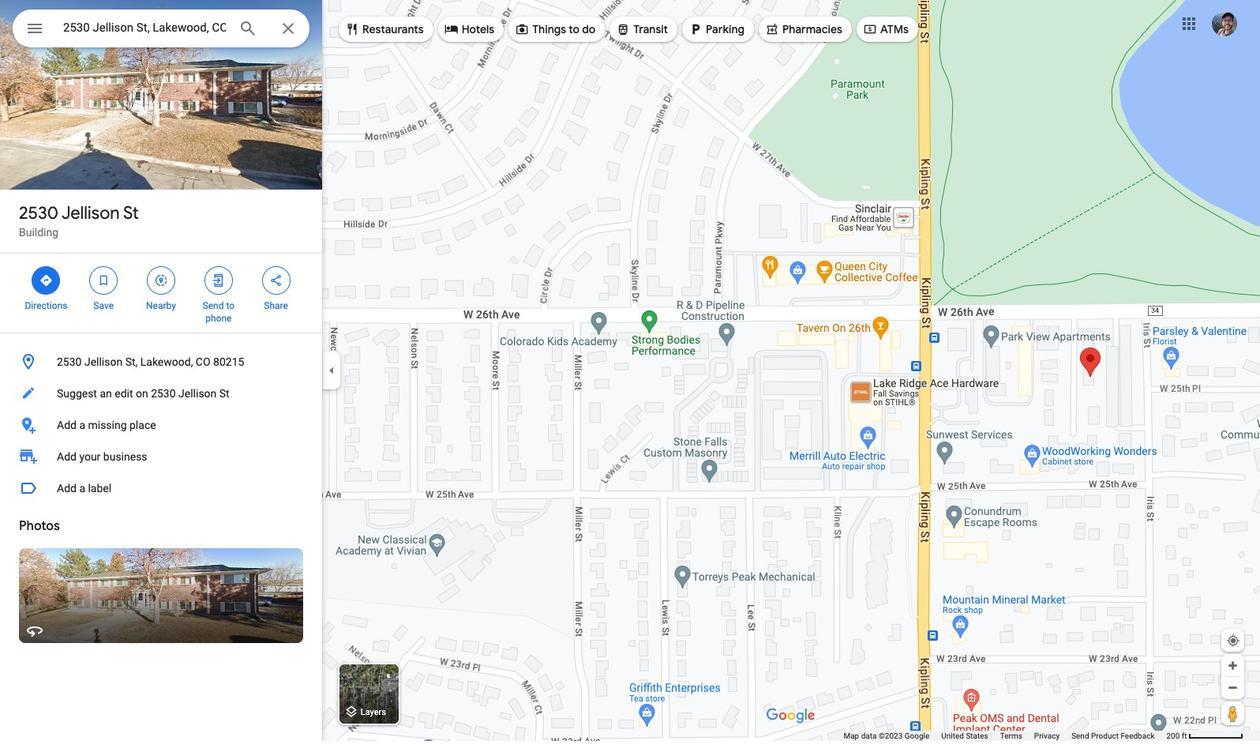 Task type: locate. For each thing, give the bounding box(es) containing it.
 search field
[[13, 9, 310, 51]]

on
[[136, 387, 148, 400]]

1 vertical spatial st
[[219, 387, 230, 400]]

2530 inside 2530 jellison st building
[[19, 202, 58, 224]]

parking
[[706, 22, 745, 36]]

1 horizontal spatial send
[[1072, 732, 1090, 740]]

st
[[123, 202, 139, 224], [219, 387, 230, 400]]

2530 jellison st, lakewood, co 80215 button
[[0, 346, 322, 378]]

0 vertical spatial jellison
[[61, 202, 120, 224]]

1 a from the top
[[79, 419, 85, 431]]

1 horizontal spatial st
[[219, 387, 230, 400]]

1 vertical spatial jellison
[[84, 356, 123, 368]]

data
[[862, 732, 877, 740]]


[[515, 21, 529, 38]]

google
[[905, 732, 930, 740]]

add
[[57, 419, 77, 431], [57, 450, 77, 463], [57, 482, 77, 495]]

google maps element
[[0, 0, 1261, 741]]

add a label button
[[0, 472, 322, 504]]

send for send product feedback
[[1072, 732, 1090, 740]]

0 vertical spatial a
[[79, 419, 85, 431]]

jellison down co at the top left of page
[[179, 387, 217, 400]]

0 vertical spatial st
[[123, 202, 139, 224]]

footer
[[844, 731, 1167, 741]]

jellison inside 2530 jellison st building
[[61, 202, 120, 224]]

transit
[[634, 22, 668, 36]]

to inside the send to phone
[[226, 300, 235, 311]]


[[445, 21, 459, 38]]

2 add from the top
[[57, 450, 77, 463]]

phone
[[206, 313, 232, 324]]

 pharmacies
[[766, 21, 843, 38]]

layers
[[361, 707, 386, 718]]

building
[[19, 226, 59, 239]]

terms button
[[1001, 731, 1023, 741]]


[[616, 21, 631, 38]]

footer inside google maps element
[[844, 731, 1167, 741]]

jellison left st,
[[84, 356, 123, 368]]

map data ©2023 google
[[844, 732, 930, 740]]

product
[[1092, 732, 1119, 740]]

edit
[[115, 387, 133, 400]]

show your location image
[[1227, 634, 1241, 648]]

add left label
[[57, 482, 77, 495]]

0 vertical spatial 2530
[[19, 202, 58, 224]]

1 vertical spatial 2530
[[57, 356, 82, 368]]

an
[[100, 387, 112, 400]]

jellison for st,
[[84, 356, 123, 368]]

send for send to phone
[[203, 300, 224, 311]]

to up the phone
[[226, 300, 235, 311]]

save
[[94, 300, 114, 311]]

©2023
[[879, 732, 903, 740]]

None field
[[63, 18, 226, 37]]

200
[[1167, 732, 1181, 740]]

st,
[[125, 356, 138, 368]]

add a label
[[57, 482, 112, 495]]

feedback
[[1121, 732, 1155, 740]]

to
[[569, 22, 580, 36], [226, 300, 235, 311]]

1 add from the top
[[57, 419, 77, 431]]

2530 right "on"
[[151, 387, 176, 400]]

2530
[[19, 202, 58, 224], [57, 356, 82, 368], [151, 387, 176, 400]]

send left product
[[1072, 732, 1090, 740]]

0 horizontal spatial st
[[123, 202, 139, 224]]

a inside add a label button
[[79, 482, 85, 495]]

a left the missing
[[79, 419, 85, 431]]

2 vertical spatial add
[[57, 482, 77, 495]]

0 vertical spatial to
[[569, 22, 580, 36]]

add for add a label
[[57, 482, 77, 495]]


[[25, 17, 44, 40]]

label
[[88, 482, 112, 495]]

1 vertical spatial send
[[1072, 732, 1090, 740]]

1 vertical spatial to
[[226, 300, 235, 311]]

1 vertical spatial add
[[57, 450, 77, 463]]


[[212, 272, 226, 289]]

send up the phone
[[203, 300, 224, 311]]


[[689, 21, 703, 38]]

a inside add a missing place button
[[79, 419, 85, 431]]

suggest
[[57, 387, 97, 400]]

 hotels
[[445, 21, 495, 38]]

2530 up suggest
[[57, 356, 82, 368]]

collapse side panel image
[[323, 362, 341, 379]]

0 horizontal spatial to
[[226, 300, 235, 311]]

show street view coverage image
[[1222, 702, 1245, 725]]


[[863, 21, 878, 38]]

add for add a missing place
[[57, 419, 77, 431]]

0 vertical spatial add
[[57, 419, 77, 431]]

jellison
[[61, 202, 120, 224], [84, 356, 123, 368], [179, 387, 217, 400]]

a left label
[[79, 482, 85, 495]]

add inside button
[[57, 482, 77, 495]]

3 add from the top
[[57, 482, 77, 495]]

states
[[967, 732, 989, 740]]

send
[[203, 300, 224, 311], [1072, 732, 1090, 740]]

0 horizontal spatial send
[[203, 300, 224, 311]]

things
[[533, 22, 567, 36]]

to left 'do' on the top left of page
[[569, 22, 580, 36]]

2 a from the top
[[79, 482, 85, 495]]

footer containing map data ©2023 google
[[844, 731, 1167, 741]]

united
[[942, 732, 965, 740]]

actions for 2530 jellison st region
[[0, 254, 322, 333]]

send to phone
[[203, 300, 235, 324]]

200 ft
[[1167, 732, 1188, 740]]

jellison up  at top
[[61, 202, 120, 224]]

2530 up the "building"
[[19, 202, 58, 224]]

2530 for st,
[[57, 356, 82, 368]]

 parking
[[689, 21, 745, 38]]

 restaurants
[[345, 21, 424, 38]]

zoom in image
[[1228, 660, 1240, 672]]

add inside button
[[57, 419, 77, 431]]

add down suggest
[[57, 419, 77, 431]]

your
[[79, 450, 101, 463]]

google account: cj baylor  
(christian.baylor@adept.ai) image
[[1213, 11, 1238, 36]]

a
[[79, 419, 85, 431], [79, 482, 85, 495]]

send inside button
[[1072, 732, 1090, 740]]

add left your
[[57, 450, 77, 463]]

send inside the send to phone
[[203, 300, 224, 311]]

 transit
[[616, 21, 668, 38]]

1 horizontal spatial to
[[569, 22, 580, 36]]


[[154, 272, 168, 289]]

1 vertical spatial a
[[79, 482, 85, 495]]

 things to do
[[515, 21, 596, 38]]

0 vertical spatial send
[[203, 300, 224, 311]]

add a missing place button
[[0, 409, 322, 441]]



Task type: vqa. For each thing, say whether or not it's contained in the screenshot.
FEEDBACK
yes



Task type: describe. For each thing, give the bounding box(es) containing it.
lakewood,
[[140, 356, 193, 368]]

2 vertical spatial 2530
[[151, 387, 176, 400]]

place
[[130, 419, 156, 431]]

2530 jellison st building
[[19, 202, 139, 239]]

add a missing place
[[57, 419, 156, 431]]

united states
[[942, 732, 989, 740]]

do
[[582, 22, 596, 36]]

80215
[[213, 356, 244, 368]]

directions
[[25, 300, 67, 311]]

restaurants
[[363, 22, 424, 36]]

missing
[[88, 419, 127, 431]]

send product feedback button
[[1072, 731, 1155, 741]]


[[345, 21, 359, 38]]

add for add your business
[[57, 450, 77, 463]]

nearby
[[146, 300, 176, 311]]

200 ft button
[[1167, 732, 1244, 740]]

suggest an edit on 2530 jellison st
[[57, 387, 230, 400]]

terms
[[1001, 732, 1023, 740]]


[[269, 272, 283, 289]]

2 vertical spatial jellison
[[179, 387, 217, 400]]

photos
[[19, 518, 60, 534]]

 button
[[13, 9, 57, 51]]

send product feedback
[[1072, 732, 1155, 740]]

privacy button
[[1035, 731, 1060, 741]]

a for missing
[[79, 419, 85, 431]]

to inside the  things to do
[[569, 22, 580, 36]]

ft
[[1183, 732, 1188, 740]]

hotels
[[462, 22, 495, 36]]

privacy
[[1035, 732, 1060, 740]]

add your business link
[[0, 441, 322, 472]]

business
[[103, 450, 147, 463]]

2530 jellison st, lakewood, co 80215
[[57, 356, 244, 368]]

united states button
[[942, 731, 989, 741]]

pharmacies
[[783, 22, 843, 36]]

2530 for st
[[19, 202, 58, 224]]

st inside 2530 jellison st building
[[123, 202, 139, 224]]

none field inside 2530 jellison st, lakewood, co 80215 field
[[63, 18, 226, 37]]


[[766, 21, 780, 38]]

add your business
[[57, 450, 147, 463]]

map
[[844, 732, 860, 740]]


[[97, 272, 111, 289]]

a for label
[[79, 482, 85, 495]]

co
[[196, 356, 211, 368]]

 atms
[[863, 21, 909, 38]]

share
[[264, 300, 288, 311]]

atms
[[881, 22, 909, 36]]

jellison for st
[[61, 202, 120, 224]]

2530 jellison st main content
[[0, 0, 322, 741]]

suggest an edit on 2530 jellison st button
[[0, 378, 322, 409]]

2530 Jellison St, Lakewood, CO 80215 field
[[13, 9, 310, 47]]

zoom out image
[[1228, 682, 1240, 694]]

st inside button
[[219, 387, 230, 400]]


[[39, 272, 53, 289]]



